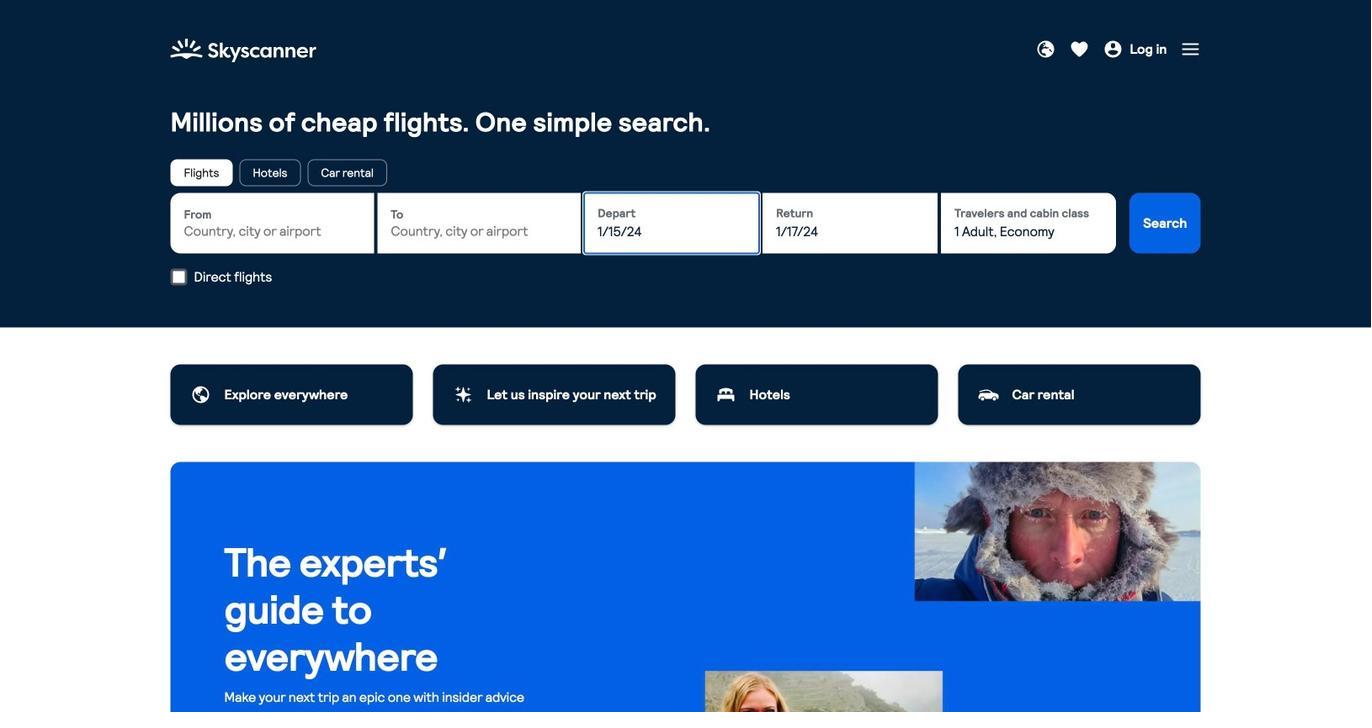 Task type: locate. For each thing, give the bounding box(es) containing it.
Country, city or airport text field
[[184, 223, 361, 240]]

Direct flights checkbox
[[170, 269, 187, 286]]

Country, city or airport text field
[[391, 223, 567, 240]]

open menu image
[[1180, 39, 1201, 59]]

skyscanner home image
[[170, 34, 316, 67]]

tab list
[[170, 159, 1201, 186]]



Task type: vqa. For each thing, say whether or not it's contained in the screenshot.
"Direct flights" checkbox
yes



Task type: describe. For each thing, give the bounding box(es) containing it.
saved flights image
[[1069, 39, 1089, 59]]

regional settings image
[[1036, 39, 1056, 59]]



